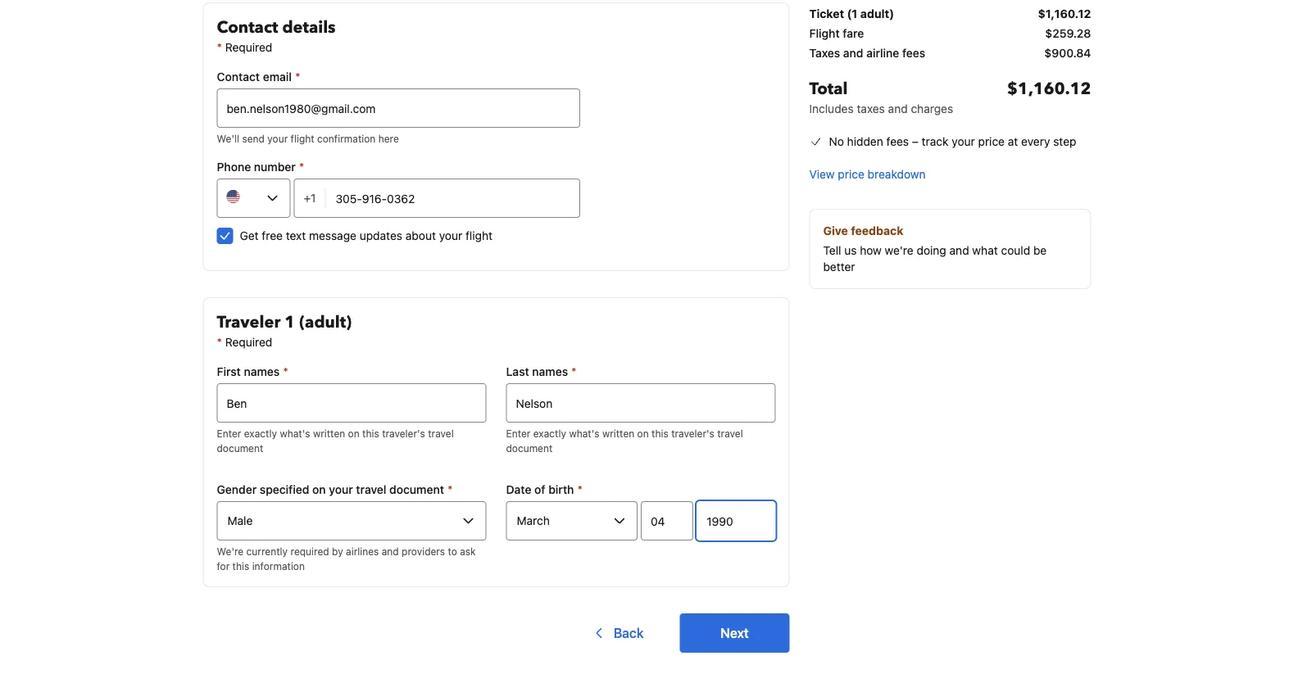 Task type: vqa. For each thing, say whether or not it's contained in the screenshot.
written
yes



Task type: locate. For each thing, give the bounding box(es) containing it.
0 horizontal spatial names
[[244, 365, 280, 379]]

we're
[[885, 244, 914, 257]]

2 enter exactly what's written on this traveler's travel document from the left
[[506, 428, 743, 454]]

date
[[506, 483, 532, 497]]

enter exactly what's written on this traveler's travel document alert
[[217, 426, 487, 456], [506, 426, 776, 456]]

confirmation
[[317, 133, 376, 144]]

None email field
[[217, 89, 580, 128]]

$1,160.12 down $900.84 cell
[[1008, 78, 1092, 100]]

1 required from the top
[[225, 41, 272, 54]]

1 traveler's from the left
[[382, 428, 425, 439]]

0 horizontal spatial what's
[[280, 428, 310, 439]]

required down traveler
[[225, 336, 272, 349]]

names right first on the left bottom of page
[[244, 365, 280, 379]]

flight up number
[[291, 133, 315, 144]]

contact for contact email
[[217, 70, 260, 84]]

1 enter exactly what's written on this traveler's travel document from the left
[[217, 428, 454, 454]]

4 row from the top
[[810, 65, 1092, 124]]

exactly up 'date of birth *'
[[533, 428, 566, 439]]

contact up contact email *
[[217, 16, 278, 39]]

required inside contact details required
[[225, 41, 272, 54]]

fees right airline
[[903, 46, 926, 60]]

your
[[267, 133, 288, 144], [952, 135, 975, 148], [439, 229, 463, 243], [329, 483, 353, 497]]

0 horizontal spatial travel
[[356, 483, 387, 497]]

we'll send your flight confirmation here
[[217, 133, 399, 144]]

give feedback tell us how we're doing and what could be better
[[823, 224, 1047, 274]]

view price breakdown link
[[810, 166, 926, 183]]

names right last
[[532, 365, 568, 379]]

adult)
[[861, 7, 894, 20]]

information
[[252, 561, 305, 572]]

traveler
[[217, 312, 281, 334]]

0 horizontal spatial traveler's
[[382, 428, 425, 439]]

and inside cell
[[843, 46, 864, 60]]

2 contact from the top
[[217, 70, 260, 84]]

$1,160.12
[[1038, 7, 1092, 20], [1008, 78, 1092, 100]]

1 vertical spatial $1,160.12 cell
[[1008, 78, 1092, 117]]

$1,160.12 cell for row containing total
[[1008, 78, 1092, 117]]

next button
[[680, 614, 790, 653]]

2 horizontal spatial this
[[652, 428, 669, 439]]

enter exactly what's written on this traveler's travel document alert for last names *
[[506, 426, 776, 456]]

1 vertical spatial contact
[[217, 70, 260, 84]]

contact
[[217, 16, 278, 39], [217, 70, 260, 84]]

0 vertical spatial $1,160.12
[[1038, 7, 1092, 20]]

* right email
[[295, 70, 300, 84]]

this for last names *
[[652, 428, 669, 439]]

required
[[291, 546, 329, 557]]

2 exactly from the left
[[533, 428, 566, 439]]

2 written from the left
[[602, 428, 635, 439]]

at
[[1008, 135, 1018, 148]]

1 horizontal spatial enter exactly what's written on this traveler's travel document
[[506, 428, 743, 454]]

and right airlines
[[382, 546, 399, 557]]

* right last
[[572, 365, 577, 379]]

–
[[912, 135, 919, 148]]

on for last names *
[[637, 428, 649, 439]]

and left what
[[950, 244, 970, 257]]

2 horizontal spatial travel
[[718, 428, 743, 439]]

1 horizontal spatial on
[[348, 428, 360, 439]]

phone
[[217, 160, 251, 174]]

and inside we're currently required by airlines and providers to ask for this information
[[382, 546, 399, 557]]

airlines
[[346, 546, 379, 557]]

price
[[978, 135, 1005, 148], [838, 168, 865, 181]]

step
[[1054, 135, 1077, 148]]

and
[[843, 46, 864, 60], [888, 102, 908, 116], [950, 244, 970, 257], [382, 546, 399, 557]]

1
[[285, 312, 295, 334]]

price right view
[[838, 168, 865, 181]]

currently
[[246, 546, 288, 557]]

written for last names *
[[602, 428, 635, 439]]

gender
[[217, 483, 257, 497]]

1 enter from the left
[[217, 428, 241, 439]]

contact left email
[[217, 70, 260, 84]]

* down 'traveler 1 (adult) required'
[[283, 365, 288, 379]]

number
[[254, 160, 296, 174]]

document up gender
[[217, 443, 263, 454]]

0 vertical spatial price
[[978, 135, 1005, 148]]

None field
[[217, 384, 487, 423], [506, 384, 776, 423], [217, 384, 487, 423], [506, 384, 776, 423]]

table
[[810, 2, 1092, 124]]

$1,160.12 cell up '$259.28'
[[1038, 6, 1092, 22]]

0 horizontal spatial flight
[[291, 133, 315, 144]]

what's
[[280, 428, 310, 439], [569, 428, 600, 439]]

0 horizontal spatial enter exactly what's written on this traveler's travel document
[[217, 428, 454, 454]]

0 horizontal spatial written
[[313, 428, 345, 439]]

required up contact email *
[[225, 41, 272, 54]]

1 horizontal spatial names
[[532, 365, 568, 379]]

flight fare cell
[[810, 25, 864, 42]]

this
[[362, 428, 379, 439], [652, 428, 669, 439], [232, 561, 249, 572]]

exactly
[[244, 428, 277, 439], [533, 428, 566, 439]]

2 horizontal spatial document
[[506, 443, 553, 454]]

1 enter exactly what's written on this traveler's travel document alert from the left
[[217, 426, 487, 456]]

could
[[1001, 244, 1031, 257]]

taxes and airline fees cell
[[810, 45, 926, 61]]

document up the date
[[506, 443, 553, 454]]

traveler's
[[382, 428, 425, 439], [671, 428, 715, 439]]

your right "track"
[[952, 135, 975, 148]]

1 horizontal spatial enter exactly what's written on this traveler's travel document alert
[[506, 426, 776, 456]]

0 horizontal spatial enter exactly what's written on this traveler's travel document alert
[[217, 426, 487, 456]]

required
[[225, 41, 272, 54], [225, 336, 272, 349]]

1 horizontal spatial this
[[362, 428, 379, 439]]

1 horizontal spatial written
[[602, 428, 635, 439]]

document
[[217, 443, 263, 454], [506, 443, 553, 454], [390, 483, 444, 497]]

your right send
[[267, 133, 288, 144]]

2 enter from the left
[[506, 428, 531, 439]]

1 what's from the left
[[280, 428, 310, 439]]

exactly up gender
[[244, 428, 277, 439]]

0 vertical spatial fees
[[903, 46, 926, 60]]

flight down the phone number telephone field
[[466, 229, 493, 243]]

* for first names *
[[283, 365, 288, 379]]

price left "at"
[[978, 135, 1005, 148]]

row
[[810, 2, 1092, 25], [810, 25, 1092, 45], [810, 45, 1092, 65], [810, 65, 1092, 124]]

your inside alert
[[267, 133, 288, 144]]

enter for last
[[506, 428, 531, 439]]

get free text message updates about your flight
[[240, 229, 493, 243]]

enter
[[217, 428, 241, 439], [506, 428, 531, 439]]

on
[[348, 428, 360, 439], [637, 428, 649, 439], [312, 483, 326, 497]]

about
[[406, 229, 436, 243]]

this inside we're currently required by airlines and providers to ask for this information
[[232, 561, 249, 572]]

1 vertical spatial required
[[225, 336, 272, 349]]

0 horizontal spatial document
[[217, 443, 263, 454]]

ask
[[460, 546, 476, 557]]

row containing flight fare
[[810, 25, 1092, 45]]

1 vertical spatial $1,160.12
[[1008, 78, 1092, 100]]

free
[[262, 229, 283, 243]]

what
[[973, 244, 998, 257]]

*
[[295, 70, 300, 84], [299, 160, 304, 174], [283, 365, 288, 379], [572, 365, 577, 379], [448, 483, 453, 497], [578, 483, 583, 497]]

we'll
[[217, 133, 239, 144]]

1 names from the left
[[244, 365, 280, 379]]

view price breakdown element
[[810, 166, 926, 183]]

travel for last names *
[[718, 428, 743, 439]]

* for phone number *
[[299, 160, 304, 174]]

flight fare
[[810, 27, 864, 40]]

2 names from the left
[[532, 365, 568, 379]]

1 vertical spatial flight
[[466, 229, 493, 243]]

2 enter exactly what's written on this traveler's travel document alert from the left
[[506, 426, 776, 456]]

1 exactly from the left
[[244, 428, 277, 439]]

enter exactly what's written on this traveler's travel document up gender specified on your travel document *
[[217, 428, 454, 454]]

2 row from the top
[[810, 25, 1092, 45]]

3 row from the top
[[810, 45, 1092, 65]]

and down fare
[[843, 46, 864, 60]]

fees left –
[[887, 135, 909, 148]]

contact inside contact details required
[[217, 16, 278, 39]]

track
[[922, 135, 949, 148]]

what's up birth
[[569, 428, 600, 439]]

view price breakdown
[[810, 168, 926, 181]]

taxes and airline fees
[[810, 46, 926, 60]]

every
[[1021, 135, 1051, 148]]

1 horizontal spatial document
[[390, 483, 444, 497]]

and right 'taxes'
[[888, 102, 908, 116]]

1 vertical spatial price
[[838, 168, 865, 181]]

0 horizontal spatial this
[[232, 561, 249, 572]]

charges
[[911, 102, 954, 116]]

tell
[[823, 244, 841, 257]]

date of birth *
[[506, 483, 583, 497]]

0 vertical spatial $1,160.12 cell
[[1038, 6, 1092, 22]]

0 horizontal spatial exactly
[[244, 428, 277, 439]]

what's for first names *
[[280, 428, 310, 439]]

0 vertical spatial flight
[[291, 133, 315, 144]]

enter up gender
[[217, 428, 241, 439]]

0 horizontal spatial enter
[[217, 428, 241, 439]]

what's up specified
[[280, 428, 310, 439]]

updates
[[360, 229, 403, 243]]

names
[[244, 365, 280, 379], [532, 365, 568, 379]]

$1,160.12 cell
[[1038, 6, 1092, 22], [1008, 78, 1092, 117]]

we'll send your flight confirmation here alert
[[217, 131, 580, 146]]

give
[[823, 224, 848, 238]]

1 written from the left
[[313, 428, 345, 439]]

your right about
[[439, 229, 463, 243]]

this for first names *
[[362, 428, 379, 439]]

1 contact from the top
[[217, 16, 278, 39]]

2 horizontal spatial on
[[637, 428, 649, 439]]

names for first names
[[244, 365, 280, 379]]

traveler's for first names *
[[382, 428, 425, 439]]

document up providers
[[390, 483, 444, 497]]

0 vertical spatial required
[[225, 41, 272, 54]]

0 horizontal spatial on
[[312, 483, 326, 497]]

$1,160.12 cell up every
[[1008, 78, 1092, 117]]

1 horizontal spatial traveler's
[[671, 428, 715, 439]]

2 what's from the left
[[569, 428, 600, 439]]

1 row from the top
[[810, 2, 1092, 25]]

we're currently required by airlines and providers to ask for this information
[[217, 546, 476, 572]]

$900.84
[[1045, 46, 1092, 60]]

fees
[[903, 46, 926, 60], [887, 135, 909, 148]]

* up to
[[448, 483, 453, 497]]

0 horizontal spatial price
[[838, 168, 865, 181]]

enter exactly what's written on this traveler's travel document up birth
[[506, 428, 743, 454]]

providers
[[402, 546, 445, 557]]

1 horizontal spatial exactly
[[533, 428, 566, 439]]

* right number
[[299, 160, 304, 174]]

2 traveler's from the left
[[671, 428, 715, 439]]

enter up the date
[[506, 428, 531, 439]]

written
[[313, 428, 345, 439], [602, 428, 635, 439]]

1 horizontal spatial travel
[[428, 428, 454, 439]]

be
[[1034, 244, 1047, 257]]

2 required from the top
[[225, 336, 272, 349]]

$1,160.12 up '$259.28'
[[1038, 7, 1092, 20]]

Enter your birth date using two digits telephone field
[[641, 502, 694, 541]]

flight
[[810, 27, 840, 40]]

first names *
[[217, 365, 288, 379]]

1 horizontal spatial what's
[[569, 428, 600, 439]]

here
[[378, 133, 399, 144]]

to
[[448, 546, 457, 557]]

contact details required
[[217, 16, 336, 54]]

0 vertical spatial contact
[[217, 16, 278, 39]]

enter exactly what's written on this traveler's travel document
[[217, 428, 454, 454], [506, 428, 743, 454]]

$259.28
[[1046, 27, 1092, 40]]

1 horizontal spatial enter
[[506, 428, 531, 439]]

travel
[[428, 428, 454, 439], [718, 428, 743, 439], [356, 483, 387, 497]]



Task type: describe. For each thing, give the bounding box(es) containing it.
specified
[[260, 483, 309, 497]]

exactly for first names
[[244, 428, 277, 439]]

row containing total
[[810, 65, 1092, 124]]

gender specified on your travel document *
[[217, 483, 453, 497]]

view
[[810, 168, 835, 181]]

no hidden fees – track your price at every step
[[829, 135, 1077, 148]]

Phone number telephone field
[[326, 179, 580, 218]]

how
[[860, 244, 882, 257]]

* for contact email *
[[295, 70, 300, 84]]

row containing ticket (1 adult)
[[810, 2, 1092, 25]]

flight inside alert
[[291, 133, 315, 144]]

table containing total
[[810, 2, 1092, 124]]

taxes
[[810, 46, 840, 60]]

enter for first
[[217, 428, 241, 439]]

* for last names *
[[572, 365, 577, 379]]

taxes
[[857, 102, 885, 116]]

$1,160.12 for ticket (1 adult) cell
[[1038, 7, 1092, 20]]

enter exactly what's written on this traveler's travel document for last names *
[[506, 428, 743, 454]]

fare
[[843, 27, 864, 40]]

doing
[[917, 244, 947, 257]]

back button
[[581, 614, 654, 653]]

document for first
[[217, 443, 263, 454]]

first
[[217, 365, 241, 379]]

total
[[810, 78, 848, 100]]

phone number *
[[217, 160, 304, 174]]

names for last names
[[532, 365, 568, 379]]

ticket (1 adult) cell
[[810, 6, 894, 22]]

1 vertical spatial fees
[[887, 135, 909, 148]]

travel for first names *
[[428, 428, 454, 439]]

send
[[242, 133, 265, 144]]

includes
[[810, 102, 854, 116]]

total cell
[[810, 78, 954, 117]]

no
[[829, 135, 844, 148]]

for
[[217, 561, 230, 572]]

document for last
[[506, 443, 553, 454]]

contact for contact details
[[217, 16, 278, 39]]

ticket (1 adult)
[[810, 7, 894, 20]]

get
[[240, 229, 259, 243]]

details
[[282, 16, 336, 39]]

email
[[263, 70, 292, 84]]

Enter your birth year using four digits telephone field
[[697, 502, 776, 541]]

(1
[[847, 7, 858, 20]]

last
[[506, 365, 529, 379]]

on for first names *
[[348, 428, 360, 439]]

fees inside cell
[[903, 46, 926, 60]]

enter exactly what's written on this traveler's travel document for first names *
[[217, 428, 454, 454]]

your right specified
[[329, 483, 353, 497]]

row containing taxes and airline fees
[[810, 45, 1092, 65]]

exactly for last names
[[533, 428, 566, 439]]

and inside total includes taxes and charges
[[888, 102, 908, 116]]

total includes taxes and charges
[[810, 78, 954, 116]]

last names *
[[506, 365, 577, 379]]

back
[[614, 626, 644, 641]]

traveler 1 (adult) required
[[217, 312, 352, 349]]

of
[[535, 483, 546, 497]]

hidden
[[847, 135, 884, 148]]

by
[[332, 546, 343, 557]]

$1,160.12 for total cell
[[1008, 78, 1092, 100]]

we're currently required by airlines and providers to ask for this information alert
[[217, 544, 487, 574]]

$900.84 cell
[[1045, 45, 1092, 61]]

$259.28 cell
[[1046, 25, 1092, 42]]

feedback
[[851, 224, 904, 238]]

1 horizontal spatial flight
[[466, 229, 493, 243]]

+1
[[304, 191, 316, 205]]

message
[[309, 229, 357, 243]]

required inside 'traveler 1 (adult) required'
[[225, 336, 272, 349]]

we're
[[217, 546, 244, 557]]

ticket
[[810, 7, 844, 20]]

written for first names *
[[313, 428, 345, 439]]

better
[[823, 260, 856, 274]]

(adult)
[[299, 312, 352, 334]]

enter exactly what's written on this traveler's travel document alert for first names *
[[217, 426, 487, 456]]

birth
[[549, 483, 574, 497]]

traveler's for last names *
[[671, 428, 715, 439]]

what's for last names *
[[569, 428, 600, 439]]

1 horizontal spatial price
[[978, 135, 1005, 148]]

contact email *
[[217, 70, 300, 84]]

text
[[286, 229, 306, 243]]

airline
[[867, 46, 900, 60]]

us
[[845, 244, 857, 257]]

* right birth
[[578, 483, 583, 497]]

breakdown
[[868, 168, 926, 181]]

next
[[721, 626, 749, 641]]

$1,160.12 cell for row containing ticket (1 adult)
[[1038, 6, 1092, 22]]

and inside give feedback tell us how we're doing and what could be better
[[950, 244, 970, 257]]



